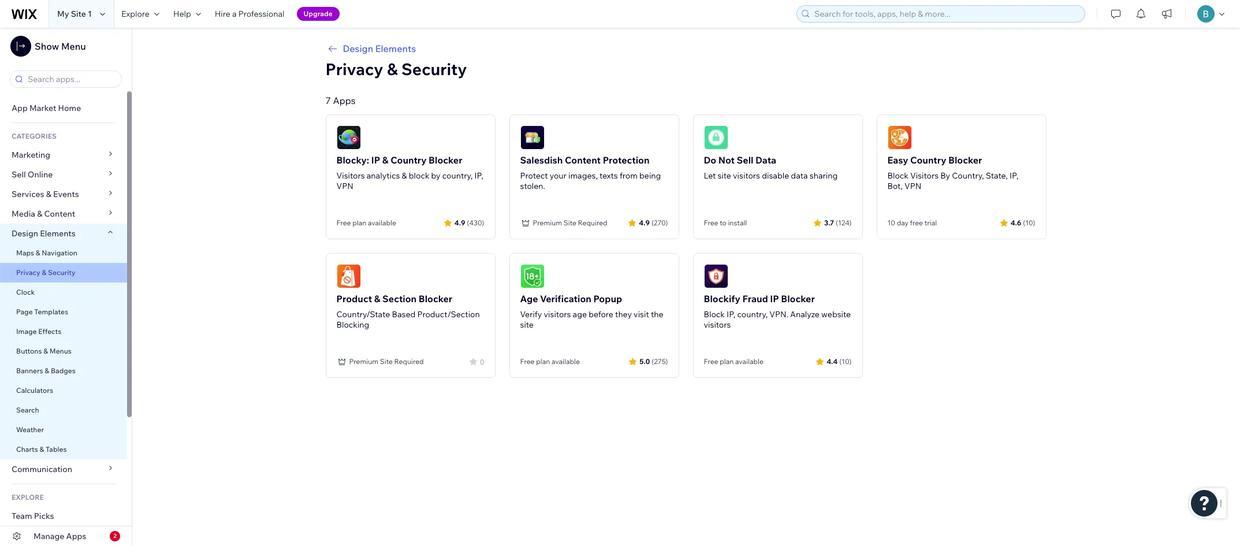 Task type: locate. For each thing, give the bounding box(es) containing it.
market
[[29, 103, 56, 113]]

required for protection
[[578, 218, 608, 227]]

ip, inside "blocky: ip & country blocker visitors analytics & block by country, ip, vpn"
[[475, 171, 484, 181]]

Search for tools, apps, help & more... field
[[811, 6, 1082, 22]]

available for blocker
[[368, 218, 396, 227]]

blocker inside "easy country blocker block visitors by country, state, ip, bot, vpn"
[[949, 154, 983, 166]]

blocker
[[429, 154, 463, 166], [949, 154, 983, 166], [419, 293, 453, 305], [782, 293, 815, 305]]

(124)
[[836, 218, 852, 227]]

1 vertical spatial block
[[704, 309, 725, 320]]

1 horizontal spatial design elements
[[343, 43, 416, 54]]

buttons
[[16, 347, 42, 355]]

ip inside "blocky: ip & country blocker visitors analytics & block by country, ip, vpn"
[[372, 154, 380, 166]]

2 horizontal spatial free plan available
[[704, 357, 764, 366]]

premium down stolen.
[[533, 218, 562, 227]]

ip, down blockify
[[727, 309, 736, 320]]

app market home
[[12, 103, 81, 113]]

1 vertical spatial country,
[[738, 309, 768, 320]]

visitors down verification
[[544, 309, 571, 320]]

1 vertical spatial apps
[[66, 531, 86, 542]]

1 vertical spatial privacy & security
[[16, 268, 75, 277]]

plan for age
[[536, 357, 550, 366]]

2
[[113, 532, 117, 540]]

age verification popup verify visitors age before they visit the site
[[520, 293, 664, 330]]

site for product & section blocker
[[380, 357, 393, 366]]

0 horizontal spatial visitors
[[337, 171, 365, 181]]

team picks
[[12, 511, 54, 521]]

2 vpn from the left
[[905, 181, 922, 191]]

menus
[[50, 347, 72, 355]]

blocker up country,
[[949, 154, 983, 166]]

a
[[232, 9, 237, 19]]

elements inside sidebar element
[[40, 228, 76, 239]]

ip, inside the blockify fraud ip blocker block ip, country, vpn. analyze website visitors
[[727, 309, 736, 320]]

clock
[[16, 288, 35, 297]]

0 horizontal spatial country
[[391, 154, 427, 166]]

2 4.9 from the left
[[639, 218, 650, 227]]

1 horizontal spatial sell
[[737, 154, 754, 166]]

1 visitors from the left
[[337, 171, 365, 181]]

1 horizontal spatial country
[[911, 154, 947, 166]]

3.7
[[825, 218, 835, 227]]

available for block
[[736, 357, 764, 366]]

visitors inside age verification popup verify visitors age before they visit the site
[[544, 309, 571, 320]]

design elements inside sidebar element
[[12, 228, 76, 239]]

free right (275)
[[704, 357, 719, 366]]

0 vertical spatial privacy & security
[[326, 59, 467, 79]]

1 horizontal spatial site
[[718, 171, 732, 181]]

media
[[12, 209, 35, 219]]

media & content link
[[0, 204, 127, 224]]

1 vertical spatial premium site required
[[349, 357, 424, 366]]

& inside "link"
[[43, 347, 48, 355]]

vpn
[[337, 181, 354, 191], [905, 181, 922, 191]]

available for visitors
[[552, 357, 580, 366]]

available
[[368, 218, 396, 227], [552, 357, 580, 366], [736, 357, 764, 366]]

1 horizontal spatial privacy
[[326, 59, 384, 79]]

privacy up 7 apps
[[326, 59, 384, 79]]

0 horizontal spatial visitors
[[544, 309, 571, 320]]

2 visitors from the left
[[911, 171, 939, 181]]

design elements link
[[326, 42, 1047, 55], [0, 224, 127, 243]]

0 vertical spatial design elements link
[[326, 42, 1047, 55]]

content down services & events link at top left
[[44, 209, 75, 219]]

before
[[589, 309, 614, 320]]

help button
[[166, 0, 208, 28]]

2 vertical spatial site
[[380, 357, 393, 366]]

1 horizontal spatial visitors
[[911, 171, 939, 181]]

free for age
[[520, 357, 535, 366]]

privacy up clock
[[16, 268, 40, 277]]

marketing link
[[0, 145, 127, 165]]

state,
[[986, 171, 1008, 181]]

block down blockify
[[704, 309, 725, 320]]

picks
[[34, 511, 54, 521]]

visitors down blocky:
[[337, 171, 365, 181]]

content inside salesdish content protection protect your images, texts from being stolen.
[[565, 154, 601, 166]]

1 horizontal spatial privacy & security
[[326, 59, 467, 79]]

1 horizontal spatial ip,
[[727, 309, 736, 320]]

0 vertical spatial apps
[[333, 95, 356, 106]]

1 horizontal spatial design
[[343, 43, 373, 54]]

design up 7 apps
[[343, 43, 373, 54]]

ip up analytics
[[372, 154, 380, 166]]

1 vertical spatial content
[[44, 209, 75, 219]]

1 vertical spatial sell
[[12, 169, 26, 180]]

2 horizontal spatial visitors
[[733, 171, 761, 181]]

privacy inside sidebar element
[[16, 268, 40, 277]]

visitors
[[733, 171, 761, 181], [544, 309, 571, 320], [704, 320, 731, 330]]

2 horizontal spatial available
[[736, 357, 764, 366]]

sell left online
[[12, 169, 26, 180]]

analyze
[[791, 309, 820, 320]]

plan
[[353, 218, 367, 227], [536, 357, 550, 366], [720, 357, 734, 366]]

1 vertical spatial design
[[12, 228, 38, 239]]

search link
[[0, 401, 127, 420]]

country inside "easy country blocker block visitors by country, state, ip, bot, vpn"
[[911, 154, 947, 166]]

0 vertical spatial (10)
[[1024, 218, 1036, 227]]

services
[[12, 189, 44, 199]]

1 horizontal spatial (10)
[[1024, 218, 1036, 227]]

block down easy
[[888, 171, 909, 181]]

charts & tables link
[[0, 440, 127, 459]]

site right let at the right top of the page
[[718, 171, 732, 181]]

site down based
[[380, 357, 393, 366]]

1 horizontal spatial security
[[402, 59, 467, 79]]

free plan available
[[337, 218, 396, 227], [520, 357, 580, 366], [704, 357, 764, 366]]

0 horizontal spatial security
[[48, 268, 75, 277]]

0 vertical spatial design
[[343, 43, 373, 54]]

1 vpn from the left
[[337, 181, 354, 191]]

country up block
[[391, 154, 427, 166]]

security inside sidebar element
[[48, 268, 75, 277]]

visitors down data
[[733, 171, 761, 181]]

blockify
[[704, 293, 741, 305]]

2 horizontal spatial ip,
[[1010, 171, 1019, 181]]

apps down team picks link
[[66, 531, 86, 542]]

premium down blocking in the bottom left of the page
[[349, 357, 379, 366]]

easy country blocker logo image
[[888, 125, 912, 150]]

visitors left by
[[911, 171, 939, 181]]

do not sell data let site visitors disable data sharing
[[704, 154, 838, 181]]

blocker up product/section
[[419, 293, 453, 305]]

1 horizontal spatial plan
[[536, 357, 550, 366]]

(10) right 4.6
[[1024, 218, 1036, 227]]

0 horizontal spatial design
[[12, 228, 38, 239]]

1 horizontal spatial country,
[[738, 309, 768, 320]]

&
[[387, 59, 398, 79], [383, 154, 389, 166], [402, 171, 407, 181], [46, 189, 51, 199], [37, 209, 42, 219], [36, 249, 40, 257], [42, 268, 46, 277], [374, 293, 381, 305], [43, 347, 48, 355], [45, 366, 49, 375], [40, 445, 44, 454]]

1 vertical spatial ip
[[771, 293, 780, 305]]

free left the 'to'
[[704, 218, 719, 227]]

4.9 left (270)
[[639, 218, 650, 227]]

1 vertical spatial elements
[[40, 228, 76, 239]]

free up product & section blocker logo
[[337, 218, 351, 227]]

free
[[337, 218, 351, 227], [704, 218, 719, 227], [520, 357, 535, 366], [704, 357, 719, 366]]

team
[[12, 511, 32, 521]]

free right the 0
[[520, 357, 535, 366]]

1 4.9 from the left
[[455, 218, 465, 227]]

(10) right 4.4
[[840, 357, 852, 366]]

& inside product & section blocker country/state based product/section blocking
[[374, 293, 381, 305]]

1 vertical spatial design elements
[[12, 228, 76, 239]]

0 horizontal spatial elements
[[40, 228, 76, 239]]

your
[[550, 171, 567, 181]]

0 vertical spatial security
[[402, 59, 467, 79]]

1 horizontal spatial block
[[888, 171, 909, 181]]

1 horizontal spatial site
[[380, 357, 393, 366]]

0 horizontal spatial block
[[704, 309, 725, 320]]

age verification popup logo image
[[520, 264, 545, 288]]

easy
[[888, 154, 909, 166]]

0 horizontal spatial available
[[368, 218, 396, 227]]

0 horizontal spatial design elements link
[[0, 224, 127, 243]]

age
[[520, 293, 538, 305]]

1 horizontal spatial apps
[[333, 95, 356, 106]]

vpn inside "easy country blocker block visitors by country, state, ip, bot, vpn"
[[905, 181, 922, 191]]

4.6 (10)
[[1011, 218, 1036, 227]]

site down your
[[564, 218, 577, 227]]

visit
[[634, 309, 650, 320]]

blocker up analyze
[[782, 293, 815, 305]]

content up images,
[[565, 154, 601, 166]]

1 vertical spatial privacy
[[16, 268, 40, 277]]

required down images,
[[578, 218, 608, 227]]

0 horizontal spatial site
[[520, 320, 534, 330]]

0 horizontal spatial content
[[44, 209, 75, 219]]

upgrade
[[304, 9, 333, 18]]

0 horizontal spatial privacy
[[16, 268, 40, 277]]

0 horizontal spatial premium
[[349, 357, 379, 366]]

hire
[[215, 9, 231, 19]]

0 vertical spatial site
[[71, 9, 86, 19]]

0 horizontal spatial free plan available
[[337, 218, 396, 227]]

0
[[480, 357, 485, 366]]

website
[[822, 309, 851, 320]]

0 vertical spatial design elements
[[343, 43, 416, 54]]

vpn down blocky:
[[337, 181, 354, 191]]

charts & tables
[[16, 445, 67, 454]]

blocker up by
[[429, 154, 463, 166]]

visitors down blockify
[[704, 320, 731, 330]]

country up by
[[911, 154, 947, 166]]

1 horizontal spatial premium site required
[[533, 218, 608, 227]]

0 vertical spatial premium site required
[[533, 218, 608, 227]]

manage
[[34, 531, 64, 542]]

blocking
[[337, 320, 370, 330]]

free for blocky:
[[337, 218, 351, 227]]

1 country from the left
[[391, 154, 427, 166]]

do not sell data  logo image
[[704, 125, 729, 150]]

1 horizontal spatial vpn
[[905, 181, 922, 191]]

0 horizontal spatial country,
[[443, 171, 473, 181]]

sell inside "do not sell data let site visitors disable data sharing"
[[737, 154, 754, 166]]

1 horizontal spatial elements
[[376, 43, 416, 54]]

1 horizontal spatial content
[[565, 154, 601, 166]]

0 vertical spatial ip
[[372, 154, 380, 166]]

premium site required down your
[[533, 218, 608, 227]]

blocker inside "blocky: ip & country blocker visitors analytics & block by country, ip, vpn"
[[429, 154, 463, 166]]

site
[[718, 171, 732, 181], [520, 320, 534, 330]]

premium site required down blocking in the bottom left of the page
[[349, 357, 424, 366]]

available down age
[[552, 357, 580, 366]]

effects
[[38, 327, 61, 336]]

3.7 (124)
[[825, 218, 852, 227]]

0 horizontal spatial privacy & security
[[16, 268, 75, 277]]

block inside "easy country blocker block visitors by country, state, ip, bot, vpn"
[[888, 171, 909, 181]]

visitors inside "blocky: ip & country blocker visitors analytics & block by country, ip, vpn"
[[337, 171, 365, 181]]

product/section
[[418, 309, 480, 320]]

app
[[12, 103, 28, 113]]

1 horizontal spatial ip
[[771, 293, 780, 305]]

7
[[326, 95, 331, 106]]

block
[[888, 171, 909, 181], [704, 309, 725, 320]]

site down age
[[520, 320, 534, 330]]

2 horizontal spatial site
[[564, 218, 577, 227]]

0 horizontal spatial plan
[[353, 218, 367, 227]]

privacy & security inside sidebar element
[[16, 268, 75, 277]]

1 vertical spatial security
[[48, 268, 75, 277]]

0 horizontal spatial 4.9
[[455, 218, 465, 227]]

0 horizontal spatial required
[[395, 357, 424, 366]]

sell right "not"
[[737, 154, 754, 166]]

plan for blockify
[[720, 357, 734, 366]]

blocker inside the blockify fraud ip blocker block ip, country, vpn. analyze website visitors
[[782, 293, 815, 305]]

disable
[[762, 171, 790, 181]]

maps
[[16, 249, 34, 257]]

1 vertical spatial site
[[564, 218, 577, 227]]

sharing
[[810, 171, 838, 181]]

image effects link
[[0, 322, 127, 342]]

1 vertical spatial required
[[395, 357, 424, 366]]

required
[[578, 218, 608, 227], [395, 357, 424, 366]]

page templates
[[16, 307, 70, 316]]

0 horizontal spatial ip
[[372, 154, 380, 166]]

design up maps
[[12, 228, 38, 239]]

content
[[565, 154, 601, 166], [44, 209, 75, 219]]

vpn inside "blocky: ip & country blocker visitors analytics & block by country, ip, vpn"
[[337, 181, 354, 191]]

2 horizontal spatial plan
[[720, 357, 734, 366]]

free for do
[[704, 218, 719, 227]]

0 horizontal spatial apps
[[66, 531, 86, 542]]

charts
[[16, 445, 38, 454]]

blocky: ip & country blocker logo image
[[337, 125, 361, 150]]

apps inside sidebar element
[[66, 531, 86, 542]]

ip, right state,
[[1010, 171, 1019, 181]]

0 vertical spatial elements
[[376, 43, 416, 54]]

privacy & security
[[326, 59, 467, 79], [16, 268, 75, 277]]

2 country from the left
[[911, 154, 947, 166]]

1 horizontal spatial free plan available
[[520, 357, 580, 366]]

1 horizontal spatial design elements link
[[326, 42, 1047, 55]]

4.9 left (430)
[[455, 218, 465, 227]]

online
[[28, 169, 53, 180]]

0 horizontal spatial (10)
[[840, 357, 852, 366]]

1 vertical spatial design elements link
[[0, 224, 127, 243]]

0 horizontal spatial ip,
[[475, 171, 484, 181]]

1 horizontal spatial available
[[552, 357, 580, 366]]

0 vertical spatial content
[[565, 154, 601, 166]]

design elements
[[343, 43, 416, 54], [12, 228, 76, 239]]

0 horizontal spatial sell
[[12, 169, 26, 180]]

1 horizontal spatial required
[[578, 218, 608, 227]]

available down the blockify fraud ip blocker block ip, country, vpn. analyze website visitors
[[736, 357, 764, 366]]

0 vertical spatial premium
[[533, 218, 562, 227]]

images,
[[569, 171, 598, 181]]

0 vertical spatial sell
[[737, 154, 754, 166]]

ip up vpn.
[[771, 293, 780, 305]]

app market home link
[[0, 98, 127, 118]]

country, down fraud
[[738, 309, 768, 320]]

banners & badges link
[[0, 361, 127, 381]]

blocker inside product & section blocker country/state based product/section blocking
[[419, 293, 453, 305]]

country,
[[443, 171, 473, 181], [738, 309, 768, 320]]

1 vertical spatial premium
[[349, 357, 379, 366]]

free
[[911, 218, 924, 227]]

design inside sidebar element
[[12, 228, 38, 239]]

professional
[[239, 9, 285, 19]]

site for salesdish content protection
[[564, 218, 577, 227]]

0 vertical spatial country,
[[443, 171, 473, 181]]

0 vertical spatial site
[[718, 171, 732, 181]]

1 vertical spatial site
[[520, 320, 534, 330]]

events
[[53, 189, 79, 199]]

ip
[[372, 154, 380, 166], [771, 293, 780, 305]]

ip, right by
[[475, 171, 484, 181]]

trial
[[925, 218, 938, 227]]

site left 1
[[71, 9, 86, 19]]

apps right 7
[[333, 95, 356, 106]]

popup
[[594, 293, 623, 305]]

1 horizontal spatial premium
[[533, 218, 562, 227]]

(10)
[[1024, 218, 1036, 227], [840, 357, 852, 366]]

0 horizontal spatial premium site required
[[349, 357, 424, 366]]

ip inside the blockify fraud ip blocker block ip, country, vpn. analyze website visitors
[[771, 293, 780, 305]]

tables
[[46, 445, 67, 454]]

do
[[704, 154, 717, 166]]

1 horizontal spatial 4.9
[[639, 218, 650, 227]]

0 vertical spatial required
[[578, 218, 608, 227]]

available down analytics
[[368, 218, 396, 227]]

1 vertical spatial (10)
[[840, 357, 852, 366]]

0 vertical spatial block
[[888, 171, 909, 181]]

vpn right bot,
[[905, 181, 922, 191]]

image
[[16, 327, 37, 336]]

install
[[728, 218, 748, 227]]

show
[[35, 40, 59, 52]]

0 horizontal spatial design elements
[[12, 228, 76, 239]]

blocky: ip & country blocker visitors analytics & block by country, ip, vpn
[[337, 154, 484, 191]]

country, right by
[[443, 171, 473, 181]]

1 horizontal spatial visitors
[[704, 320, 731, 330]]

required down based
[[395, 357, 424, 366]]



Task type: vqa. For each thing, say whether or not it's contained in the screenshot.


Task type: describe. For each thing, give the bounding box(es) containing it.
(430)
[[467, 218, 485, 227]]

data
[[756, 154, 777, 166]]

services & events
[[12, 189, 79, 199]]

to
[[720, 218, 727, 227]]

search
[[16, 406, 39, 414]]

by
[[941, 171, 951, 181]]

4.9 for blocky: ip & country blocker
[[455, 218, 465, 227]]

banners
[[16, 366, 43, 375]]

weather link
[[0, 420, 127, 440]]

free plan available for blockify
[[704, 357, 764, 366]]

10
[[888, 218, 896, 227]]

required for section
[[395, 357, 424, 366]]

hire a professional
[[215, 9, 285, 19]]

product & section blocker logo image
[[337, 264, 361, 288]]

country inside "blocky: ip & country blocker visitors analytics & block by country, ip, vpn"
[[391, 154, 427, 166]]

5.0 (275)
[[640, 357, 668, 366]]

free to install
[[704, 218, 748, 227]]

country, inside the blockify fraud ip blocker block ip, country, vpn. analyze website visitors
[[738, 309, 768, 320]]

texts
[[600, 171, 618, 181]]

explore
[[121, 9, 150, 19]]

hire a professional link
[[208, 0, 292, 28]]

buttons & menus link
[[0, 342, 127, 361]]

age
[[573, 309, 587, 320]]

salesdish
[[520, 154, 563, 166]]

premium site required for blocker
[[349, 357, 424, 366]]

weather
[[16, 425, 44, 434]]

day
[[897, 218, 909, 227]]

sidebar element
[[0, 28, 132, 546]]

data
[[791, 171, 808, 181]]

verify
[[520, 309, 542, 320]]

4.6
[[1011, 218, 1022, 227]]

blocky:
[[337, 154, 369, 166]]

(10) for blockify fraud ip blocker
[[840, 357, 852, 366]]

buttons & menus
[[16, 347, 72, 355]]

my site 1
[[57, 9, 92, 19]]

plan for blocky:
[[353, 218, 367, 227]]

4.9 (430)
[[455, 218, 485, 227]]

the
[[651, 309, 664, 320]]

premium for salesdish
[[533, 218, 562, 227]]

product
[[337, 293, 372, 305]]

by
[[432, 171, 441, 181]]

bot,
[[888, 181, 903, 191]]

team picks link
[[0, 506, 127, 526]]

page templates link
[[0, 302, 127, 322]]

4.4
[[827, 357, 838, 366]]

section
[[383, 293, 417, 305]]

analytics
[[367, 171, 400, 181]]

marketing
[[12, 150, 50, 160]]

easy country blocker block visitors by country, state, ip, bot, vpn
[[888, 154, 1019, 191]]

let
[[704, 171, 716, 181]]

0 vertical spatial privacy
[[326, 59, 384, 79]]

clock link
[[0, 283, 127, 302]]

5.0
[[640, 357, 650, 366]]

maps & navigation link
[[0, 243, 127, 263]]

country, inside "blocky: ip & country blocker visitors analytics & block by country, ip, vpn"
[[443, 171, 473, 181]]

communication link
[[0, 459, 127, 479]]

upgrade button
[[297, 7, 340, 21]]

categories
[[12, 132, 57, 140]]

apps for 7 apps
[[333, 95, 356, 106]]

calculators
[[16, 386, 53, 395]]

image effects
[[16, 327, 61, 336]]

free plan available for blocky:
[[337, 218, 396, 227]]

0 horizontal spatial site
[[71, 9, 86, 19]]

apps for manage apps
[[66, 531, 86, 542]]

they
[[616, 309, 632, 320]]

product & section blocker country/state based product/section blocking
[[337, 293, 480, 330]]

my
[[57, 9, 69, 19]]

site inside age verification popup verify visitors age before they visit the site
[[520, 320, 534, 330]]

blockify fraud ip blocker logo image
[[704, 264, 729, 288]]

block inside the blockify fraud ip blocker block ip, country, vpn. analyze website visitors
[[704, 309, 725, 320]]

premium site required for protect
[[533, 218, 608, 227]]

badges
[[51, 366, 76, 375]]

verification
[[540, 293, 592, 305]]

help
[[173, 9, 191, 19]]

1
[[88, 9, 92, 19]]

fraud
[[743, 293, 769, 305]]

media & content
[[12, 209, 75, 219]]

visitors inside "easy country blocker block visitors by country, state, ip, bot, vpn"
[[911, 171, 939, 181]]

premium for product
[[349, 357, 379, 366]]

services & events link
[[0, 184, 127, 204]]

not
[[719, 154, 735, 166]]

privacy & security link
[[0, 263, 127, 283]]

content inside sidebar element
[[44, 209, 75, 219]]

visitors inside the blockify fraud ip blocker block ip, country, vpn. analyze website visitors
[[704, 320, 731, 330]]

sell inside sidebar element
[[12, 169, 26, 180]]

(10) for easy country blocker
[[1024, 218, 1036, 227]]

free plan available for age
[[520, 357, 580, 366]]

ip, inside "easy country blocker block visitors by country, state, ip, bot, vpn"
[[1010, 171, 1019, 181]]

4.4 (10)
[[827, 357, 852, 366]]

calculators link
[[0, 381, 127, 401]]

visitors inside "do not sell data let site visitors disable data sharing"
[[733, 171, 761, 181]]

block
[[409, 171, 430, 181]]

4.9 for salesdish content protection
[[639, 218, 650, 227]]

stolen.
[[520, 181, 546, 191]]

free for blockify
[[704, 357, 719, 366]]

vpn.
[[770, 309, 789, 320]]

sell online
[[12, 169, 53, 180]]

country,
[[953, 171, 985, 181]]

salesdish content protection logo image
[[520, 125, 545, 150]]

Search apps... field
[[24, 71, 118, 87]]

site inside "do not sell data let site visitors disable data sharing"
[[718, 171, 732, 181]]



